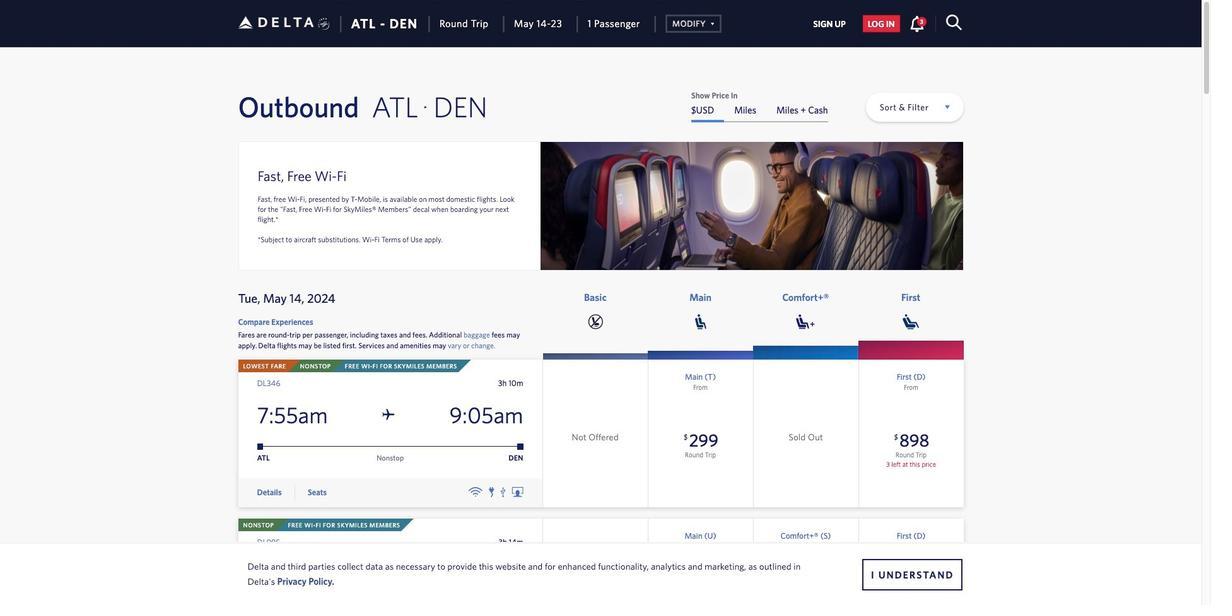 Task type: describe. For each thing, give the bounding box(es) containing it.
main image
[[695, 314, 706, 329]]

wi fi image
[[469, 487, 483, 497]]

personal entertainment image
[[512, 487, 523, 497]]

show price in element
[[691, 91, 828, 100]]

comfort+&#174; image
[[796, 314, 815, 329]]

plane image
[[383, 567, 395, 580]]

delta air lines image
[[238, 3, 314, 42]]

advsearchtriangle image
[[706, 17, 715, 28]]

first image
[[903, 314, 919, 329]]

skyteam image
[[318, 4, 330, 44]]



Task type: locate. For each thing, give the bounding box(es) containing it.
usb power image
[[501, 487, 506, 497]]

main content
[[691, 91, 828, 122]]

110v ac power image
[[489, 487, 494, 497]]

basic image
[[588, 314, 603, 329]]

plane image
[[383, 409, 395, 421]]

banner image image
[[541, 142, 963, 270]]



Task type: vqa. For each thing, say whether or not it's contained in the screenshot.
the Wi Fi IMAGE
yes



